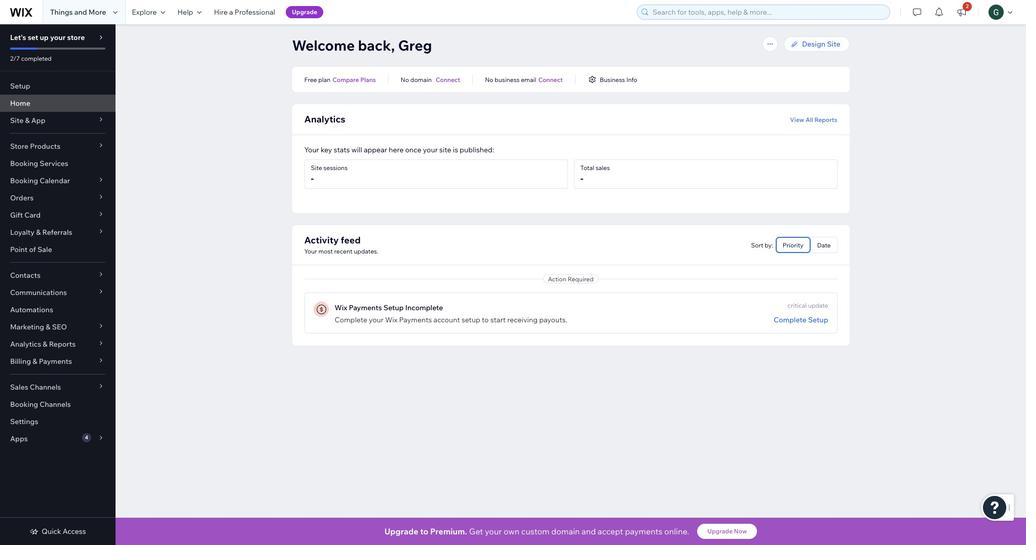 Task type: locate. For each thing, give the bounding box(es) containing it.
view all reports
[[790, 116, 837, 123]]

2 horizontal spatial site
[[827, 40, 841, 49]]

connect link
[[436, 75, 460, 84], [538, 75, 563, 84]]

complete down wix payments setup incomplete
[[335, 316, 367, 325]]

setup up home
[[10, 82, 30, 91]]

0 vertical spatial domain
[[410, 76, 432, 83]]

to left premium.
[[420, 527, 428, 537]]

connect link for no domain connect
[[436, 75, 460, 84]]

view all reports button
[[790, 115, 837, 124]]

booking down store
[[10, 159, 38, 168]]

booking calendar
[[10, 176, 70, 185]]

& for loyalty
[[36, 228, 41, 237]]

3 booking from the top
[[10, 400, 38, 409]]

1 vertical spatial setup
[[384, 304, 404, 313]]

settings
[[10, 418, 38, 427]]

1 horizontal spatial wix
[[385, 316, 398, 325]]

gift card button
[[0, 207, 116, 224]]

wix payments setup incomplete
[[335, 304, 443, 313]]

channels up settings "link"
[[40, 400, 71, 409]]

& for analytics
[[43, 340, 47, 349]]

setup inside setup link
[[10, 82, 30, 91]]

things
[[50, 8, 73, 17]]

reports for view all reports
[[815, 116, 837, 123]]

and left more
[[74, 8, 87, 17]]

marketing & seo
[[10, 323, 67, 332]]

1 your from the top
[[304, 145, 319, 155]]

your right get
[[485, 527, 502, 537]]

1 horizontal spatial no
[[485, 76, 493, 83]]

let's set up your store
[[10, 33, 85, 42]]

analytics for analytics
[[304, 114, 345, 125]]

1 booking from the top
[[10, 159, 38, 168]]

no down greg
[[401, 76, 409, 83]]

2 booking from the top
[[10, 176, 38, 185]]

& right billing
[[33, 357, 37, 366]]

booking channels
[[10, 400, 71, 409]]

booking up settings
[[10, 400, 38, 409]]

0 vertical spatial reports
[[815, 116, 837, 123]]

& inside dropdown button
[[25, 116, 30, 125]]

1 vertical spatial booking
[[10, 176, 38, 185]]

1 no from the left
[[401, 76, 409, 83]]

0 vertical spatial setup
[[10, 82, 30, 91]]

sidebar element
[[0, 24, 116, 546]]

appear
[[364, 145, 387, 155]]

to
[[482, 316, 489, 325], [420, 527, 428, 537]]

booking inside popup button
[[10, 176, 38, 185]]

design site link
[[784, 36, 850, 52]]

1 vertical spatial to
[[420, 527, 428, 537]]

up
[[40, 33, 49, 42]]

0 vertical spatial booking
[[10, 159, 38, 168]]

2 vertical spatial site
[[311, 164, 322, 172]]

0 horizontal spatial connect
[[436, 76, 460, 83]]

0 horizontal spatial site
[[10, 116, 23, 125]]

custom
[[521, 527, 550, 537]]

your left key
[[304, 145, 319, 155]]

0 horizontal spatial -
[[311, 173, 314, 184]]

1 horizontal spatial reports
[[815, 116, 837, 123]]

2 horizontal spatial setup
[[808, 316, 828, 325]]

2 vertical spatial booking
[[10, 400, 38, 409]]

contacts button
[[0, 267, 116, 284]]

1 connect link from the left
[[436, 75, 460, 84]]

0 horizontal spatial reports
[[49, 340, 76, 349]]

priority button
[[776, 238, 810, 253]]

store
[[67, 33, 85, 42]]

0 vertical spatial site
[[827, 40, 841, 49]]

app
[[31, 116, 45, 125]]

reports
[[815, 116, 837, 123], [49, 340, 76, 349]]

analytics inside popup button
[[10, 340, 41, 349]]

0 vertical spatial channels
[[30, 383, 61, 392]]

0 horizontal spatial upgrade
[[292, 8, 317, 16]]

site right design
[[827, 40, 841, 49]]

1 vertical spatial payments
[[399, 316, 432, 325]]

1 horizontal spatial payments
[[349, 304, 382, 313]]

reports right all
[[815, 116, 837, 123]]

sort
[[751, 241, 763, 249]]

email
[[521, 76, 536, 83]]

sales channels button
[[0, 379, 116, 396]]

site left sessions at top left
[[311, 164, 322, 172]]

and
[[74, 8, 87, 17], [582, 527, 596, 537]]

analytics up key
[[304, 114, 345, 125]]

0 horizontal spatial domain
[[410, 76, 432, 83]]

0 vertical spatial your
[[304, 145, 319, 155]]

1 vertical spatial your
[[304, 248, 317, 255]]

critical update
[[788, 302, 828, 310]]

store products
[[10, 142, 60, 151]]

1 complete from the left
[[335, 316, 367, 325]]

no for no domain
[[401, 76, 409, 83]]

contacts
[[10, 271, 41, 280]]

your left most
[[304, 248, 317, 255]]

0 horizontal spatial no
[[401, 76, 409, 83]]

site for -
[[311, 164, 322, 172]]

point of sale link
[[0, 241, 116, 258]]

0 vertical spatial and
[[74, 8, 87, 17]]

booking
[[10, 159, 38, 168], [10, 176, 38, 185], [10, 400, 38, 409]]

apps
[[10, 435, 28, 444]]

hire a professional
[[214, 8, 275, 17]]

booking up orders
[[10, 176, 38, 185]]

accept
[[598, 527, 623, 537]]

no for no business email
[[485, 76, 493, 83]]

quick access button
[[30, 528, 86, 537]]

site down home
[[10, 116, 23, 125]]

wix
[[335, 304, 347, 313], [385, 316, 398, 325]]

- inside site sessions -
[[311, 173, 314, 184]]

0 vertical spatial to
[[482, 316, 489, 325]]

& right loyalty
[[36, 228, 41, 237]]

1 vertical spatial channels
[[40, 400, 71, 409]]

design site
[[802, 40, 841, 49]]

account
[[434, 316, 460, 325]]

business info
[[600, 76, 637, 83]]

setup down update
[[808, 316, 828, 325]]

channels up booking channels
[[30, 383, 61, 392]]

2/7 completed
[[10, 55, 52, 62]]

2 vertical spatial setup
[[808, 316, 828, 325]]

1 vertical spatial and
[[582, 527, 596, 537]]

1 horizontal spatial site
[[311, 164, 322, 172]]

home
[[10, 99, 30, 108]]

booking for booking channels
[[10, 400, 38, 409]]

reports inside button
[[815, 116, 837, 123]]

complete your wix payments account setup to start receiving payouts.
[[335, 316, 567, 325]]

site inside dropdown button
[[10, 116, 23, 125]]

0 horizontal spatial wix
[[335, 304, 347, 313]]

channels
[[30, 383, 61, 392], [40, 400, 71, 409]]

2 no from the left
[[485, 76, 493, 83]]

1 horizontal spatial upgrade
[[384, 527, 418, 537]]

0 horizontal spatial complete
[[335, 316, 367, 325]]

sales
[[596, 164, 610, 172]]

2 button
[[951, 0, 973, 24]]

upgrade for upgrade now
[[708, 528, 733, 536]]

1 vertical spatial domain
[[551, 527, 580, 537]]

1 vertical spatial analytics
[[10, 340, 41, 349]]

analytics down marketing
[[10, 340, 41, 349]]

incomplete
[[405, 304, 443, 313]]

receiving
[[507, 316, 538, 325]]

-
[[311, 173, 314, 184], [581, 173, 583, 184]]

upgrade inside "upgrade" button
[[292, 8, 317, 16]]

sort by:
[[751, 241, 773, 249]]

& for site
[[25, 116, 30, 125]]

critical
[[788, 302, 807, 310]]

automations
[[10, 306, 53, 315]]

your right up at the top
[[50, 33, 66, 42]]

action required
[[548, 275, 594, 283]]

analytics
[[304, 114, 345, 125], [10, 340, 41, 349]]

site for app
[[10, 116, 23, 125]]

your left "site"
[[423, 145, 438, 155]]

1 vertical spatial site
[[10, 116, 23, 125]]

2 your from the top
[[304, 248, 317, 255]]

2 connect link from the left
[[538, 75, 563, 84]]

upgrade up welcome
[[292, 8, 317, 16]]

billing & payments
[[10, 357, 72, 366]]

total sales -
[[581, 164, 610, 184]]

get
[[469, 527, 483, 537]]

1 horizontal spatial to
[[482, 316, 489, 325]]

your key stats will appear here once your site is published:
[[304, 145, 494, 155]]

0 vertical spatial wix
[[335, 304, 347, 313]]

& left app
[[25, 116, 30, 125]]

& up billing & payments
[[43, 340, 47, 349]]

products
[[30, 142, 60, 151]]

complete down the critical
[[774, 316, 807, 325]]

set
[[28, 33, 38, 42]]

here
[[389, 145, 404, 155]]

setup left incomplete
[[384, 304, 404, 313]]

domain right 'custom'
[[551, 527, 580, 537]]

2 complete from the left
[[774, 316, 807, 325]]

marketing
[[10, 323, 44, 332]]

1 horizontal spatial connect link
[[538, 75, 563, 84]]

more
[[89, 8, 106, 17]]

by:
[[765, 241, 773, 249]]

upgrade left premium.
[[384, 527, 418, 537]]

your
[[50, 33, 66, 42], [423, 145, 438, 155], [369, 316, 384, 325], [485, 527, 502, 537]]

2 connect from the left
[[538, 76, 563, 83]]

& for billing
[[33, 357, 37, 366]]

upgrade
[[292, 8, 317, 16], [384, 527, 418, 537], [708, 528, 733, 536]]

help button
[[171, 0, 208, 24]]

welcome
[[292, 36, 355, 54]]

1 horizontal spatial connect
[[538, 76, 563, 83]]

reports inside popup button
[[49, 340, 76, 349]]

seo
[[52, 323, 67, 332]]

channels inside popup button
[[30, 383, 61, 392]]

1 horizontal spatial -
[[581, 173, 583, 184]]

2 vertical spatial payments
[[39, 357, 72, 366]]

0 horizontal spatial setup
[[10, 82, 30, 91]]

no left business
[[485, 76, 493, 83]]

quick access
[[42, 528, 86, 537]]

key
[[321, 145, 332, 155]]

site inside site sessions -
[[311, 164, 322, 172]]

to left the start
[[482, 316, 489, 325]]

0 horizontal spatial connect link
[[436, 75, 460, 84]]

1 vertical spatial wix
[[385, 316, 398, 325]]

and left the accept
[[582, 527, 596, 537]]

0 horizontal spatial analytics
[[10, 340, 41, 349]]

access
[[63, 528, 86, 537]]

& left seo
[[46, 323, 50, 332]]

Search for tools, apps, help & more... field
[[650, 5, 887, 19]]

your inside activity feed your most recent updates.
[[304, 248, 317, 255]]

communications
[[10, 288, 67, 297]]

most
[[318, 248, 333, 255]]

store
[[10, 142, 28, 151]]

1 - from the left
[[311, 173, 314, 184]]

domain down greg
[[410, 76, 432, 83]]

reports down seo
[[49, 340, 76, 349]]

domain
[[410, 76, 432, 83], [551, 527, 580, 537]]

2 - from the left
[[581, 173, 583, 184]]

1 vertical spatial reports
[[49, 340, 76, 349]]

2 horizontal spatial upgrade
[[708, 528, 733, 536]]

- inside total sales -
[[581, 173, 583, 184]]

upgrade left now
[[708, 528, 733, 536]]

0 horizontal spatial payments
[[39, 357, 72, 366]]

0 vertical spatial analytics
[[304, 114, 345, 125]]

upgrade inside 'upgrade now' button
[[708, 528, 733, 536]]

1 horizontal spatial complete
[[774, 316, 807, 325]]

complete setup button
[[774, 316, 828, 325]]

1 horizontal spatial analytics
[[304, 114, 345, 125]]

upgrade for upgrade
[[292, 8, 317, 16]]

4
[[85, 435, 88, 441]]



Task type: vqa. For each thing, say whether or not it's contained in the screenshot.
Compare Plans link at the top left of page
yes



Task type: describe. For each thing, give the bounding box(es) containing it.
channels for booking channels
[[40, 400, 71, 409]]

now
[[734, 528, 747, 536]]

site & app
[[10, 116, 45, 125]]

hire a professional link
[[208, 0, 281, 24]]

updates.
[[354, 248, 379, 255]]

1 horizontal spatial domain
[[551, 527, 580, 537]]

2 horizontal spatial payments
[[399, 316, 432, 325]]

your inside sidebar element
[[50, 33, 66, 42]]

sales channels
[[10, 383, 61, 392]]

reports for analytics & reports
[[49, 340, 76, 349]]

connect link for no business email connect
[[538, 75, 563, 84]]

a
[[229, 8, 233, 17]]

things and more
[[50, 8, 106, 17]]

all
[[806, 116, 813, 123]]

site
[[439, 145, 451, 155]]

greg
[[398, 36, 432, 54]]

channels for sales channels
[[30, 383, 61, 392]]

settings link
[[0, 414, 116, 431]]

priority
[[783, 242, 804, 249]]

1 horizontal spatial and
[[582, 527, 596, 537]]

services
[[40, 159, 68, 168]]

of
[[29, 245, 36, 254]]

date button
[[811, 238, 837, 253]]

2/7
[[10, 55, 20, 62]]

upgrade button
[[286, 6, 323, 18]]

complete for complete setup
[[774, 316, 807, 325]]

calendar
[[40, 176, 70, 185]]

0 horizontal spatial to
[[420, 527, 428, 537]]

info
[[626, 76, 637, 83]]

back,
[[358, 36, 395, 54]]

will
[[352, 145, 362, 155]]

gift
[[10, 211, 23, 220]]

analytics for analytics & reports
[[10, 340, 41, 349]]

0 vertical spatial payments
[[349, 304, 382, 313]]

view
[[790, 116, 804, 123]]

- for site sessions -
[[311, 173, 314, 184]]

sale
[[38, 245, 52, 254]]

quick
[[42, 528, 61, 537]]

action
[[548, 275, 567, 283]]

design
[[802, 40, 826, 49]]

home link
[[0, 95, 116, 112]]

premium.
[[430, 527, 467, 537]]

free
[[304, 76, 317, 83]]

update
[[808, 302, 828, 310]]

payments inside popup button
[[39, 357, 72, 366]]

plans
[[360, 76, 376, 83]]

gift card
[[10, 211, 41, 220]]

no business email connect
[[485, 76, 563, 83]]

0 horizontal spatial and
[[74, 8, 87, 17]]

start
[[490, 316, 506, 325]]

hire
[[214, 8, 228, 17]]

marketing & seo button
[[0, 319, 116, 336]]

upgrade now
[[708, 528, 747, 536]]

date
[[817, 242, 831, 249]]

setup
[[462, 316, 480, 325]]

complete setup
[[774, 316, 828, 325]]

1 connect from the left
[[436, 76, 460, 83]]

setup link
[[0, 78, 116, 95]]

explore
[[132, 8, 157, 17]]

site sessions -
[[311, 164, 348, 184]]

orders button
[[0, 190, 116, 207]]

booking calendar button
[[0, 172, 116, 190]]

2
[[966, 3, 969, 10]]

compare
[[333, 76, 359, 83]]

communications button
[[0, 284, 116, 302]]

analytics & reports
[[10, 340, 76, 349]]

business
[[495, 76, 520, 83]]

recent
[[334, 248, 352, 255]]

sales
[[10, 383, 28, 392]]

booking for booking services
[[10, 159, 38, 168]]

referrals
[[42, 228, 72, 237]]

booking services
[[10, 159, 68, 168]]

your down wix payments setup incomplete
[[369, 316, 384, 325]]

is
[[453, 145, 458, 155]]

plan
[[318, 76, 331, 83]]

booking for booking calendar
[[10, 176, 38, 185]]

payments
[[625, 527, 663, 537]]

upgrade to premium. get your own custom domain and accept payments online.
[[384, 527, 689, 537]]

compare plans link
[[333, 75, 376, 84]]

required
[[568, 275, 594, 283]]

free plan compare plans
[[304, 76, 376, 83]]

own
[[504, 527, 520, 537]]

loyalty
[[10, 228, 34, 237]]

complete for complete your wix payments account setup to start receiving payouts.
[[335, 316, 367, 325]]

upgrade for upgrade to premium. get your own custom domain and accept payments online.
[[384, 527, 418, 537]]

analytics & reports button
[[0, 336, 116, 353]]

& for marketing
[[46, 323, 50, 332]]

sessions
[[323, 164, 348, 172]]

help
[[178, 8, 193, 17]]

1 horizontal spatial setup
[[384, 304, 404, 313]]

- for total sales -
[[581, 173, 583, 184]]



